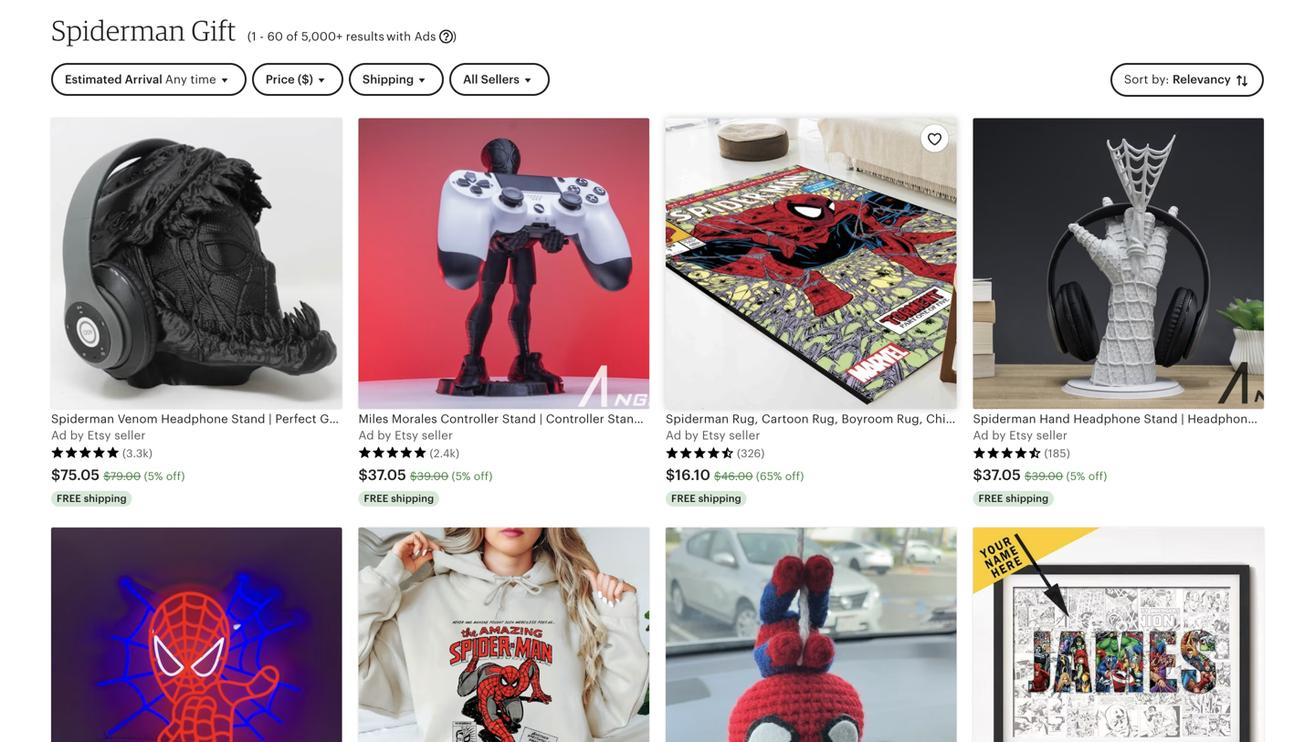 Task type: locate. For each thing, give the bounding box(es) containing it.
$
[[51, 467, 60, 484], [359, 467, 368, 484], [666, 467, 676, 484], [974, 467, 983, 484], [103, 471, 110, 483], [410, 471, 417, 483], [714, 471, 722, 483], [1025, 471, 1032, 483]]

2 4.5 out of 5 stars image from the left
[[974, 447, 1042, 460]]

-
[[260, 30, 264, 44]]

seller up the (326)
[[729, 429, 761, 443]]

free for (326)
[[672, 494, 696, 505]]

controller left 'perfect'
[[546, 413, 605, 426]]

results
[[346, 30, 385, 44]]

)
[[453, 30, 457, 44]]

( 1 - 60 of 5,000+ results
[[248, 30, 385, 44]]

(5% for (3.3k)
[[144, 471, 163, 483]]

2 off) from the left
[[474, 471, 493, 483]]

$ 16.10 $ 46.00 (65% off)
[[666, 467, 804, 484]]

4 off) from the left
[[1089, 471, 1108, 483]]

spiderman neon sign, spiderman web, spiderman wall art, gift for kid, birthday gift image
[[51, 528, 342, 743]]

2 a from the left
[[359, 429, 367, 443]]

3 off) from the left
[[786, 471, 804, 483]]

a d b y etsy seller for 16.10
[[666, 429, 761, 443]]

off) for (185)
[[1089, 471, 1108, 483]]

etsy for 37.05
[[1010, 429, 1034, 443]]

seller up (3.3k)
[[114, 429, 146, 443]]

1 horizontal spatial |
[[757, 413, 760, 426]]

1 y from the left
[[78, 429, 84, 443]]

shipping for (185)
[[1006, 494, 1049, 505]]

b for 16.10
[[685, 429, 693, 443]]

3 d from the left
[[674, 429, 682, 443]]

shipping down $ 75.05 $ 79.00 (5% off)
[[84, 494, 127, 505]]

1 4.5 out of 5 stars image from the left
[[666, 447, 735, 460]]

0 horizontal spatial miles
[[359, 413, 389, 426]]

2 horizontal spatial (5%
[[1067, 471, 1086, 483]]

morales up (2.4k)
[[392, 413, 437, 426]]

4 y from the left
[[1000, 429, 1007, 443]]

d
[[59, 429, 67, 443], [367, 429, 374, 443], [674, 429, 682, 443], [982, 429, 989, 443]]

2 free shipping from the left
[[364, 494, 434, 505]]

gamer
[[690, 413, 729, 426]]

2 $ 37.05 $ 39.00 (5% off) from the left
[[974, 467, 1108, 484]]

(5% inside $ 75.05 $ 79.00 (5% off)
[[144, 471, 163, 483]]

1 horizontal spatial 37.05
[[983, 467, 1022, 484]]

all sellers
[[463, 73, 520, 87]]

4 free from the left
[[979, 494, 1004, 505]]

sellers
[[481, 73, 520, 87]]

$ 37.05 $ 39.00 (5% off) down (2.4k)
[[359, 467, 493, 484]]

1 free from the left
[[57, 494, 81, 505]]

1 horizontal spatial controller
[[546, 413, 605, 426]]

2 a d b y etsy seller from the left
[[666, 429, 761, 443]]

shipping down (2.4k)
[[391, 494, 434, 505]]

0 vertical spatial gift
[[191, 13, 237, 47]]

2 | from the left
[[757, 413, 760, 426]]

1 controller from the left
[[441, 413, 499, 426]]

$ inside the $ 16.10 $ 46.00 (65% off)
[[714, 471, 722, 483]]

37.05
[[368, 467, 407, 484], [983, 467, 1022, 484]]

b
[[70, 429, 78, 443], [378, 429, 385, 443], [685, 429, 693, 443], [993, 429, 1000, 443]]

free shipping down (2.4k)
[[364, 494, 434, 505]]

1 37.05 from the left
[[368, 467, 407, 484]]

39.00 down (2.4k)
[[417, 471, 449, 483]]

3 b from the left
[[685, 429, 693, 443]]

shipping down the $ 16.10 $ 46.00 (65% off)
[[699, 494, 742, 505]]

(5%
[[144, 471, 163, 483], [452, 471, 471, 483], [1067, 471, 1086, 483]]

off) inside $ 75.05 $ 79.00 (5% off)
[[166, 471, 185, 483]]

0 horizontal spatial 4.5 out of 5 stars image
[[666, 447, 735, 460]]

4 seller from the left
[[1037, 429, 1068, 443]]

79.00
[[110, 471, 141, 483]]

off)
[[166, 471, 185, 483], [474, 471, 493, 483], [786, 471, 804, 483], [1089, 471, 1108, 483]]

morales left phone
[[797, 413, 842, 426]]

(65%
[[757, 471, 783, 483]]

1 (5% from the left
[[144, 471, 163, 483]]

free shipping down (185)
[[979, 494, 1049, 505]]

free shipping for (326)
[[672, 494, 742, 505]]

(
[[248, 30, 252, 44]]

(2.4k)
[[430, 448, 460, 460]]

1 shipping from the left
[[84, 494, 127, 505]]

seller up (185)
[[1037, 429, 1068, 443]]

shipping
[[363, 73, 414, 87]]

4.5 out of 5 stars image
[[666, 447, 735, 460], [974, 447, 1042, 460]]

d for 75.05
[[59, 429, 67, 443]]

3 a d b y etsy seller from the left
[[974, 429, 1068, 443]]

3 y from the left
[[693, 429, 699, 443]]

3 shipping from the left
[[699, 494, 742, 505]]

$ 37.05 $ 39.00 (5% off) for (2.4k)
[[359, 467, 493, 484]]

1 miles from the left
[[359, 413, 389, 426]]

1 horizontal spatial 4.5 out of 5 stars image
[[974, 447, 1042, 460]]

$ 37.05 $ 39.00 (5% off) down (185)
[[974, 467, 1108, 484]]

0 horizontal spatial a d b y etsy seller
[[51, 429, 146, 443]]

1 horizontal spatial miles
[[763, 413, 793, 426]]

2 37.05 from the left
[[983, 467, 1022, 484]]

1 vertical spatial gift
[[732, 413, 754, 426]]

etsy
[[87, 429, 111, 443], [395, 429, 419, 443], [702, 429, 726, 443], [1010, 429, 1034, 443]]

crochet hanging spider-man handmade plushie mini amigurumi cute stuffed plushie car decor christmas ornament image
[[666, 528, 957, 743]]

b inside miles morales controller stand | controller stand perfect gamer gift | miles morales phone stand a d b y etsy seller
[[378, 429, 385, 443]]

stand
[[503, 413, 536, 426], [608, 413, 642, 426], [885, 413, 919, 426]]

5 out of 5 stars image for 37.05
[[359, 447, 427, 460]]

phone
[[845, 413, 882, 426]]

sort by: relevancy image
[[1235, 72, 1251, 89]]

gift right gamer
[[732, 413, 754, 426]]

seller for 16.10
[[729, 429, 761, 443]]

4 shipping from the left
[[1006, 494, 1049, 505]]

seller for 75.05
[[114, 429, 146, 443]]

1 a d b y etsy seller from the left
[[51, 429, 146, 443]]

$ 75.05 $ 79.00 (5% off)
[[51, 467, 185, 484]]

seller inside miles morales controller stand | controller stand perfect gamer gift | miles morales phone stand a d b y etsy seller
[[422, 429, 453, 443]]

(5% down (2.4k)
[[452, 471, 471, 483]]

free shipping down 16.10 at the bottom right of the page
[[672, 494, 742, 505]]

39.00
[[417, 471, 449, 483], [1032, 471, 1064, 483]]

3 etsy from the left
[[702, 429, 726, 443]]

0 horizontal spatial 5 out of 5 stars image
[[51, 447, 120, 460]]

1 horizontal spatial 39.00
[[1032, 471, 1064, 483]]

off) inside the $ 16.10 $ 46.00 (65% off)
[[786, 471, 804, 483]]

free
[[57, 494, 81, 505], [364, 494, 389, 505], [672, 494, 696, 505], [979, 494, 1004, 505]]

1 5 out of 5 stars image from the left
[[51, 447, 120, 460]]

1 horizontal spatial morales
[[797, 413, 842, 426]]

a d b y etsy seller up (3.3k)
[[51, 429, 146, 443]]

1 seller from the left
[[114, 429, 146, 443]]

(5% right the 79.00
[[144, 471, 163, 483]]

y for 75.05
[[78, 429, 84, 443]]

y
[[78, 429, 84, 443], [385, 429, 392, 443], [693, 429, 699, 443], [1000, 429, 1007, 443]]

by:
[[1152, 73, 1170, 87]]

$ 37.05 $ 39.00 (5% off) for (185)
[[974, 467, 1108, 484]]

2 b from the left
[[378, 429, 385, 443]]

5 out of 5 stars image left (2.4k)
[[359, 447, 427, 460]]

4 d from the left
[[982, 429, 989, 443]]

b for 37.05
[[993, 429, 1000, 443]]

relevancy
[[1173, 73, 1232, 87]]

0 horizontal spatial morales
[[392, 413, 437, 426]]

2 y from the left
[[385, 429, 392, 443]]

5 out of 5 stars image
[[51, 447, 120, 460], [359, 447, 427, 460]]

4 a from the left
[[974, 429, 982, 443]]

4 free shipping from the left
[[979, 494, 1049, 505]]

(5% down (185)
[[1067, 471, 1086, 483]]

ads
[[415, 30, 436, 44]]

0 horizontal spatial 37.05
[[368, 467, 407, 484]]

(5% for (2.4k)
[[452, 471, 471, 483]]

0 horizontal spatial |
[[540, 413, 543, 426]]

3 seller from the left
[[729, 429, 761, 443]]

0 horizontal spatial controller
[[441, 413, 499, 426]]

2 5 out of 5 stars image from the left
[[359, 447, 427, 460]]

gift left the (
[[191, 13, 237, 47]]

1 horizontal spatial $ 37.05 $ 39.00 (5% off)
[[974, 467, 1108, 484]]

0 horizontal spatial stand
[[503, 413, 536, 426]]

($)
[[298, 73, 313, 87]]

a d b y etsy seller
[[51, 429, 146, 443], [666, 429, 761, 443], [974, 429, 1068, 443]]

1 d from the left
[[59, 429, 67, 443]]

2 horizontal spatial stand
[[885, 413, 919, 426]]

4.5 out of 5 stars image up 16.10 at the bottom right of the page
[[666, 447, 735, 460]]

4.5 out of 5 stars image left (185)
[[974, 447, 1042, 460]]

0 horizontal spatial (5%
[[144, 471, 163, 483]]

2 etsy from the left
[[395, 429, 419, 443]]

shipping for (3.3k)
[[84, 494, 127, 505]]

2 shipping from the left
[[391, 494, 434, 505]]

1 a from the left
[[51, 429, 59, 443]]

seller up (2.4k)
[[422, 429, 453, 443]]

d inside miles morales controller stand | controller stand perfect gamer gift | miles morales phone stand a d b y etsy seller
[[367, 429, 374, 443]]

2 horizontal spatial a d b y etsy seller
[[974, 429, 1068, 443]]

miles
[[359, 413, 389, 426], [763, 413, 793, 426]]

5,000+
[[302, 30, 343, 44]]

gift
[[191, 13, 237, 47], [732, 413, 754, 426]]

1 b from the left
[[70, 429, 78, 443]]

1 39.00 from the left
[[417, 471, 449, 483]]

39.00 for (2.4k)
[[417, 471, 449, 483]]

1 $ 37.05 $ 39.00 (5% off) from the left
[[359, 467, 493, 484]]

5 out of 5 stars image up 75.05 on the left of the page
[[51, 447, 120, 460]]

(326)
[[737, 448, 765, 460]]

a
[[51, 429, 59, 443], [359, 429, 367, 443], [666, 429, 674, 443], [974, 429, 982, 443]]

2 seller from the left
[[422, 429, 453, 443]]

2 d from the left
[[367, 429, 374, 443]]

1 | from the left
[[540, 413, 543, 426]]

shipping
[[84, 494, 127, 505], [391, 494, 434, 505], [699, 494, 742, 505], [1006, 494, 1049, 505]]

1 free shipping from the left
[[57, 494, 127, 505]]

3 free from the left
[[672, 494, 696, 505]]

0 horizontal spatial $ 37.05 $ 39.00 (5% off)
[[359, 467, 493, 484]]

3 free shipping from the left
[[672, 494, 742, 505]]

a d b y etsy seller down gamer
[[666, 429, 761, 443]]

a for 16.10
[[666, 429, 674, 443]]

spiderman rug, cartoon rug, boyroom rug, children rugs, gift for him, gift for her, machine washable rug, bedroom rug, pattern rug, image
[[666, 118, 957, 409]]

morales
[[392, 413, 437, 426], [797, 413, 842, 426]]

3 a from the left
[[666, 429, 674, 443]]

$ 37.05 $ 39.00 (5% off)
[[359, 467, 493, 484], [974, 467, 1108, 484]]

39.00 down (185)
[[1032, 471, 1064, 483]]

y for 16.10
[[693, 429, 699, 443]]

2 39.00 from the left
[[1032, 471, 1064, 483]]

miles morales controller stand | controller stand perfect gamer gift | miles morales phone stand a d b y etsy seller
[[359, 413, 919, 443]]

2 (5% from the left
[[452, 471, 471, 483]]

1 horizontal spatial gift
[[732, 413, 754, 426]]

free shipping for (185)
[[979, 494, 1049, 505]]

1 etsy from the left
[[87, 429, 111, 443]]

shipping down (185)
[[1006, 494, 1049, 505]]

y inside miles morales controller stand | controller stand perfect gamer gift | miles morales phone stand a d b y etsy seller
[[385, 429, 392, 443]]

d for 16.10
[[674, 429, 682, 443]]

0 horizontal spatial 39.00
[[417, 471, 449, 483]]

1 horizontal spatial (5%
[[452, 471, 471, 483]]

etsy inside miles morales controller stand | controller stand perfect gamer gift | miles morales phone stand a d b y etsy seller
[[395, 429, 419, 443]]

free shipping down 75.05 on the left of the page
[[57, 494, 127, 505]]

free for (2.4k)
[[364, 494, 389, 505]]

2 miles from the left
[[763, 413, 793, 426]]

price ($) button
[[252, 63, 344, 96]]

controller
[[441, 413, 499, 426], [546, 413, 605, 426]]

2 free from the left
[[364, 494, 389, 505]]

1 off) from the left
[[166, 471, 185, 483]]

1 horizontal spatial a d b y etsy seller
[[666, 429, 761, 443]]

free shipping for (2.4k)
[[364, 494, 434, 505]]

3 (5% from the left
[[1067, 471, 1086, 483]]

1 horizontal spatial stand
[[608, 413, 642, 426]]

2 morales from the left
[[797, 413, 842, 426]]

5 out of 5 stars image for 75.05
[[51, 447, 120, 460]]

free shipping
[[57, 494, 127, 505], [364, 494, 434, 505], [672, 494, 742, 505], [979, 494, 1049, 505]]

4 etsy from the left
[[1010, 429, 1034, 443]]

1 horizontal spatial 5 out of 5 stars image
[[359, 447, 427, 460]]

controller up (2.4k)
[[441, 413, 499, 426]]

seller
[[114, 429, 146, 443], [422, 429, 453, 443], [729, 429, 761, 443], [1037, 429, 1068, 443]]

|
[[540, 413, 543, 426], [757, 413, 760, 426]]

4 b from the left
[[993, 429, 1000, 443]]

y for 37.05
[[1000, 429, 1007, 443]]

a d b y etsy seller up (185)
[[974, 429, 1068, 443]]

spiderman hand headphone stand | headphone holder gamer gift | tom holland hand paintable bust image
[[974, 118, 1265, 409]]



Task type: describe. For each thing, give the bounding box(es) containing it.
of
[[287, 30, 298, 44]]

sort
[[1125, 73, 1149, 87]]

any
[[165, 73, 187, 87]]

etsy for 16.10
[[702, 429, 726, 443]]

b for 75.05
[[70, 429, 78, 443]]

3 stand from the left
[[885, 413, 919, 426]]

0 horizontal spatial gift
[[191, 13, 237, 47]]

shipping for (326)
[[699, 494, 742, 505]]

$ inside $ 75.05 $ 79.00 (5% off)
[[103, 471, 110, 483]]

free shipping for (3.3k)
[[57, 494, 127, 505]]

price ($)
[[266, 73, 313, 87]]

75.05
[[60, 467, 100, 484]]

off) for (2.4k)
[[474, 471, 493, 483]]

estimated
[[65, 73, 122, 87]]

spiderman gift
[[51, 13, 237, 47]]

with
[[387, 30, 411, 44]]

sort by: relevancy
[[1125, 73, 1235, 87]]

a inside miles morales controller stand | controller stand perfect gamer gift | miles morales phone stand a d b y etsy seller
[[359, 429, 367, 443]]

(5% for (185)
[[1067, 471, 1086, 483]]

2 controller from the left
[[546, 413, 605, 426]]

shipping for (2.4k)
[[391, 494, 434, 505]]

spiderman
[[51, 13, 186, 47]]

free for (185)
[[979, 494, 1004, 505]]

off) for (3.3k)
[[166, 471, 185, 483]]

a d b y etsy seller for 37.05
[[974, 429, 1068, 443]]

4.5 out of 5 stars image for 37.05
[[974, 447, 1042, 460]]

a for 75.05
[[51, 429, 59, 443]]

off) for (326)
[[786, 471, 804, 483]]

perfect
[[645, 413, 687, 426]]

a d b y etsy seller for 75.05
[[51, 429, 146, 443]]

personalised name word art print superhero character posters avenger canvas painting wall art customize gift home decor, superhero name image
[[974, 528, 1265, 743]]

37.05 for (2.4k)
[[368, 467, 407, 484]]

gift inside miles morales controller stand | controller stand perfect gamer gift | miles morales phone stand a d b y etsy seller
[[732, 413, 754, 426]]

1 morales from the left
[[392, 413, 437, 426]]

1 stand from the left
[[503, 413, 536, 426]]

miles morales controller stand | controller stand perfect gamer gift | miles morales phone stand image
[[359, 118, 650, 409]]

with ads
[[387, 30, 436, 44]]

vintage 90s marvel the amazing spider man sweatshirt, gift for xmas, retro spiderman comic hoodie, mcu fans gift, marvel avengers spiderman image
[[359, 528, 650, 743]]

a for 37.05
[[974, 429, 982, 443]]

37.05 for (185)
[[983, 467, 1022, 484]]

all sellers button
[[450, 63, 550, 96]]

60
[[267, 30, 283, 44]]

39.00 for (185)
[[1032, 471, 1064, 483]]

(3.3k)
[[122, 448, 153, 460]]

spiderman venom headphone stand | perfect gamer gift headset stand | spiderman venom paintable bust and headphone holder image
[[51, 118, 342, 409]]

46.00
[[722, 471, 754, 483]]

free for (3.3k)
[[57, 494, 81, 505]]

(185)
[[1045, 448, 1071, 460]]

4.5 out of 5 stars image for 16.10
[[666, 447, 735, 460]]

price
[[266, 73, 295, 87]]

d for 37.05
[[982, 429, 989, 443]]

all
[[463, 73, 478, 87]]

16.10
[[676, 467, 711, 484]]

time
[[191, 73, 216, 87]]

estimated arrival any time
[[65, 73, 216, 87]]

seller for 37.05
[[1037, 429, 1068, 443]]

1
[[252, 30, 257, 44]]

2 stand from the left
[[608, 413, 642, 426]]

shipping button
[[349, 63, 444, 96]]

arrival
[[125, 73, 162, 87]]

etsy for 75.05
[[87, 429, 111, 443]]



Task type: vqa. For each thing, say whether or not it's contained in the screenshot.


